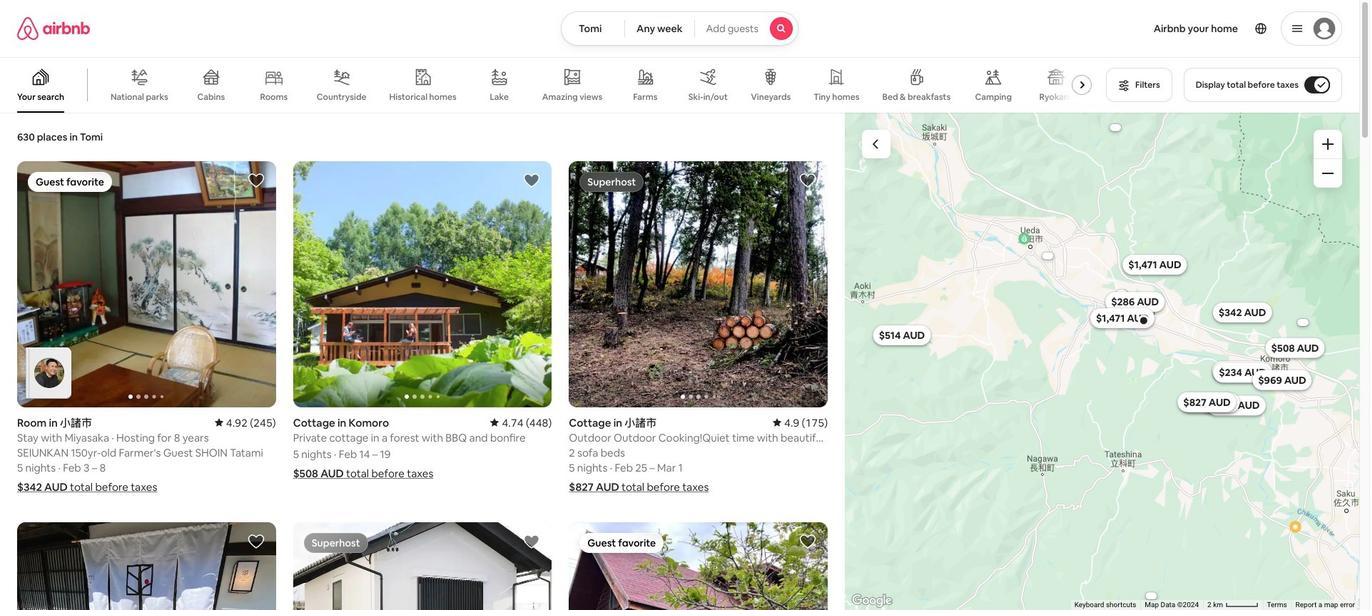 Task type: describe. For each thing, give the bounding box(es) containing it.
add to wishlist: home in tomi image
[[248, 533, 265, 550]]

add to wishlist: room in 小諸市 image
[[248, 172, 265, 189]]

add to wishlist: cottage in 小諸市 image
[[800, 172, 817, 189]]

add to wishlist: home in komoro image
[[524, 533, 541, 550]]

4.92 out of 5 average rating,  245 reviews image
[[215, 416, 276, 429]]

4.9 out of 5 average rating,  175 reviews image
[[773, 416, 828, 429]]

google map
showing 38 stays. region
[[845, 113, 1360, 610]]



Task type: locate. For each thing, give the bounding box(es) containing it.
profile element
[[816, 0, 1343, 57]]

google image
[[849, 592, 896, 610]]

None search field
[[561, 11, 799, 46]]

add to wishlist: cottage in komoro image
[[524, 172, 541, 189]]

add to wishlist: cabin in komoro image
[[800, 533, 817, 550]]

group
[[0, 57, 1098, 113], [17, 161, 276, 407], [293, 161, 552, 407], [569, 161, 828, 407], [17, 522, 276, 610], [293, 522, 552, 610], [569, 522, 828, 610]]

zoom out image
[[1323, 168, 1334, 179]]

the location you searched image
[[1138, 315, 1150, 326]]

zoom in image
[[1323, 139, 1334, 150]]

4.74 out of 5 average rating,  448 reviews image
[[491, 416, 552, 429]]



Task type: vqa. For each thing, say whether or not it's contained in the screenshot.
GOOGLE MAP
SHOWING 38 STAYS. region
yes



